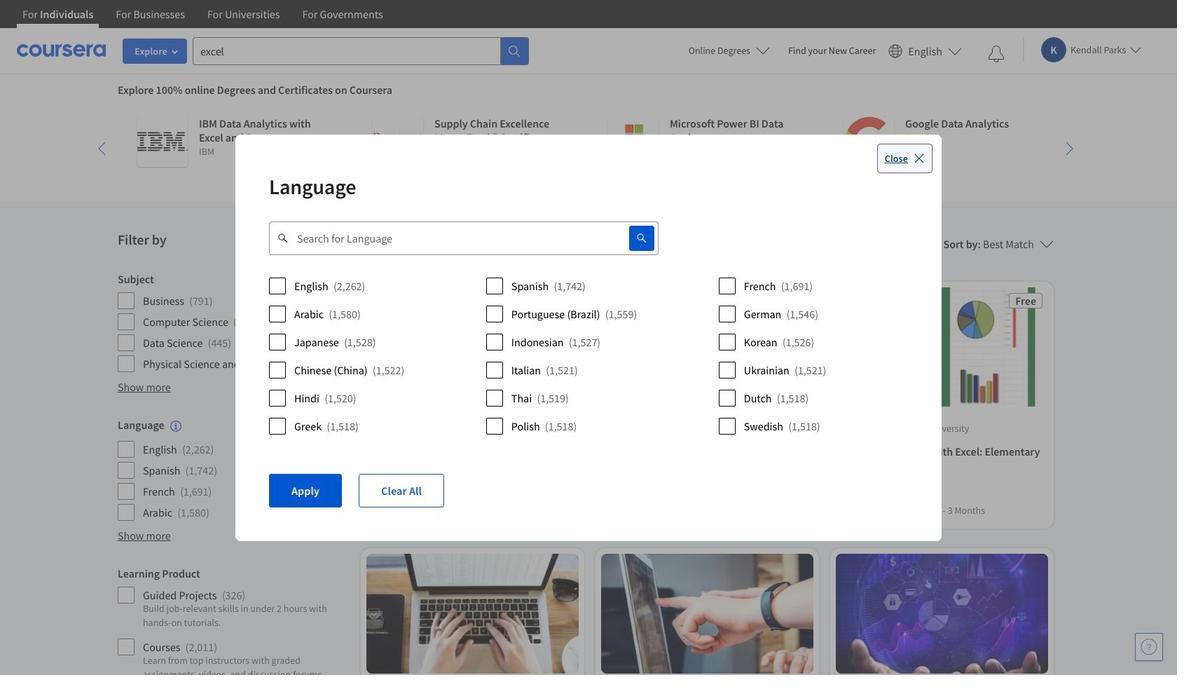 Task type: locate. For each thing, give the bounding box(es) containing it.
3 group from the top
[[118, 567, 347, 675]]

dialog
[[236, 134, 942, 541]]

microsoft image
[[609, 116, 659, 167]]

coursera image
[[17, 39, 106, 62]]

group
[[118, 272, 347, 373], [118, 418, 347, 522], [118, 567, 347, 675]]

Search by keyword search field
[[289, 221, 596, 255]]

None search field
[[193, 37, 529, 65]]

help center image
[[1142, 639, 1158, 656]]

select language options element
[[269, 272, 909, 440]]

2 vertical spatial group
[[118, 567, 347, 675]]

1 group from the top
[[118, 272, 347, 373]]

0 vertical spatial group
[[118, 272, 347, 373]]

1 vertical spatial group
[[118, 418, 347, 522]]



Task type: describe. For each thing, give the bounding box(es) containing it.
banner navigation
[[11, 0, 395, 28]]

2 group from the top
[[118, 418, 347, 522]]

search image
[[637, 232, 648, 244]]

google image
[[844, 116, 895, 167]]

rutgers university image
[[373, 116, 424, 167]]

ibm image
[[137, 116, 188, 167]]



Task type: vqa. For each thing, say whether or not it's contained in the screenshot.
at to the right
no



